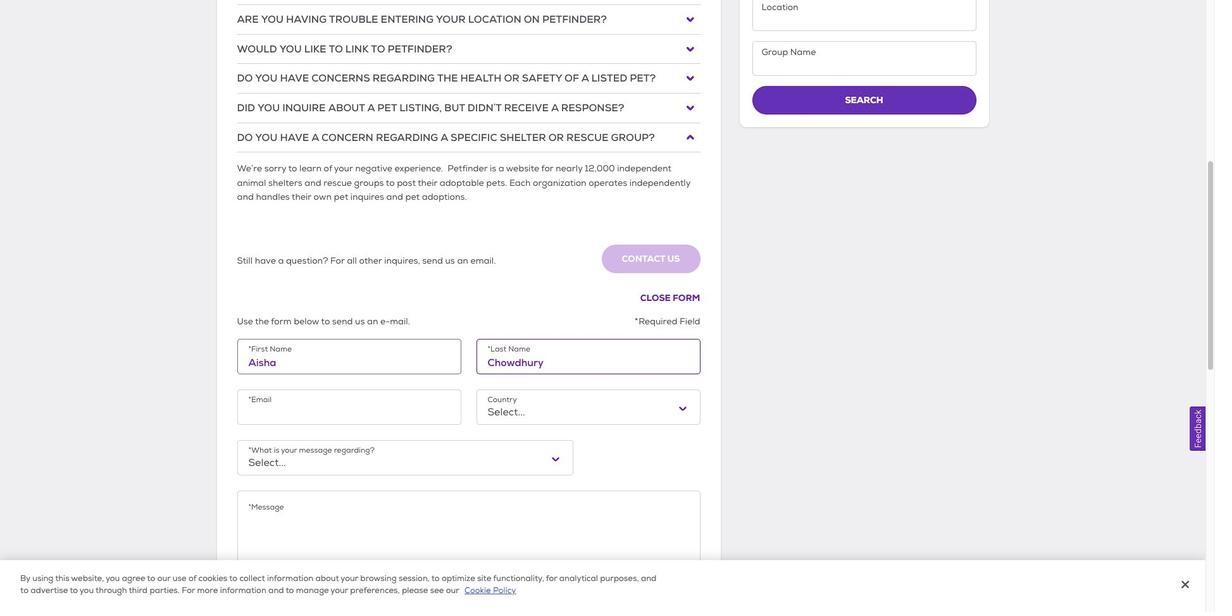 Task type: describe. For each thing, give the bounding box(es) containing it.
3 22512 image from the top
[[687, 134, 694, 141]]



Task type: vqa. For each thing, say whether or not it's contained in the screenshot.
6641 TRIXIE AKA MISS, ADOPTABLE DOG, ADULT FEMALE TERRIER & CHIHUAHUA MIX, 75 MILES AWAY. image
no



Task type: locate. For each thing, give the bounding box(es) containing it.
1 22512 image from the top
[[687, 45, 694, 53]]

privacy alert dialog
[[0, 561, 1206, 613]]

2 22512 image from the top
[[687, 75, 694, 82]]

None text field
[[752, 0, 977, 31], [248, 355, 450, 370], [488, 355, 689, 370], [752, 0, 977, 31], [248, 355, 450, 370], [488, 355, 689, 370]]

0 vertical spatial 22512 image
[[687, 45, 694, 53]]

2 22512 image from the top
[[687, 104, 694, 112]]

22512 image
[[687, 16, 694, 23], [687, 75, 694, 82], [687, 134, 694, 141]]

1 vertical spatial 22512 image
[[687, 75, 694, 82]]

0 vertical spatial 22512 image
[[687, 16, 694, 23]]

None text field
[[752, 41, 977, 76], [248, 514, 689, 564], [752, 41, 977, 76], [248, 514, 689, 564]]

2 vertical spatial 22512 image
[[687, 134, 694, 141]]

1 22512 image from the top
[[687, 16, 694, 23]]

22512 image
[[687, 45, 694, 53], [687, 104, 694, 112]]

1 vertical spatial 22512 image
[[687, 104, 694, 112]]



